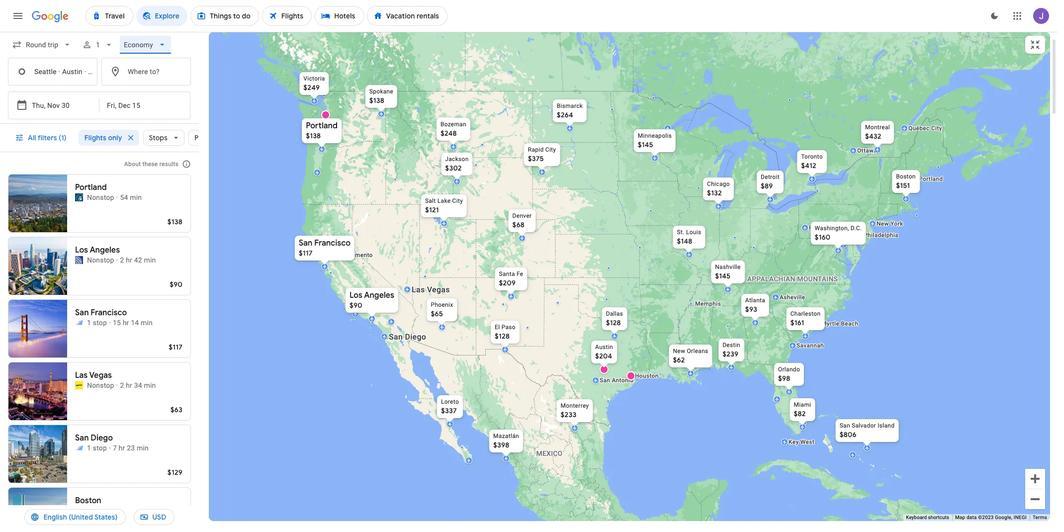 Task type: locate. For each thing, give the bounding box(es) containing it.
$90
[[170, 280, 183, 289], [350, 301, 362, 310]]

1 horizontal spatial los
[[350, 290, 363, 300]]

only
[[108, 133, 122, 142]]

stop left 6
[[93, 507, 107, 515]]

city inside salt lake city $121
[[452, 197, 463, 204]]

1 vertical spatial stop
[[93, 444, 107, 452]]

angeles inside los angeles $90
[[364, 290, 394, 300]]

0 horizontal spatial city
[[452, 197, 463, 204]]

$63
[[170, 405, 183, 414]]

2  image from the top
[[116, 380, 118, 390]]

los for los angeles $90
[[350, 290, 363, 300]]

0 vertical spatial francisco
[[314, 238, 351, 248]]

1 vertical spatial boston
[[75, 496, 101, 506]]

san inside san francisco $117
[[299, 238, 313, 248]]

2 vertical spatial nonstop
[[87, 381, 114, 389]]

english (united states) button
[[25, 505, 126, 529]]

2 stop from the top
[[93, 444, 107, 452]]

jackson
[[445, 156, 469, 163]]

1 horizontal spatial san diego
[[389, 332, 426, 342]]

Departure text field
[[32, 92, 78, 119]]

nonstop for las vegas
[[87, 381, 114, 389]]

42
[[134, 256, 142, 264]]

$145 down minneapolis
[[638, 140, 653, 149]]

2 vertical spatial 1 stop
[[87, 507, 107, 515]]

english (united states)
[[44, 513, 118, 522]]

map data ©2023 google, inegi
[[955, 515, 1027, 520]]

francisco up 15
[[91, 308, 127, 318]]

stop left 7
[[93, 444, 107, 452]]

mazatlán $398
[[493, 433, 519, 450]]

toronto
[[801, 153, 823, 160]]

138 US dollars text field
[[369, 96, 384, 105]]

0 horizontal spatial diego
[[91, 433, 113, 443]]

1 up seattle · austin · houston ·
[[96, 41, 100, 49]]

1 left states)
[[87, 507, 91, 515]]

1 1 stop from the top
[[87, 319, 107, 327]]

2 spirit image from the top
[[75, 507, 83, 515]]

st. louis $148
[[677, 229, 701, 246]]

$138
[[369, 96, 384, 105], [306, 131, 321, 140], [168, 217, 183, 226]]

san diego
[[389, 332, 426, 342], [75, 433, 113, 443]]

philadelphia
[[864, 232, 899, 239]]

2 horizontal spatial $138
[[369, 96, 384, 105]]

160 US dollars text field
[[815, 233, 831, 242]]

min right 23
[[137, 444, 149, 452]]

0 vertical spatial nonstop
[[87, 193, 114, 201]]

miami
[[794, 401, 811, 408]]

ottawa
[[857, 147, 877, 154]]

1 vertical spatial $128
[[495, 332, 510, 341]]

1 vertical spatial $138
[[306, 131, 321, 140]]

min right 54
[[130, 193, 142, 201]]

1 horizontal spatial $128
[[606, 318, 621, 327]]

1 vertical spatial  image
[[116, 380, 118, 390]]

boston
[[896, 173, 916, 180], [75, 496, 101, 506]]

st.
[[677, 229, 685, 236]]

bozeman
[[441, 121, 467, 128]]

1 horizontal spatial city
[[545, 146, 556, 153]]

0 horizontal spatial francisco
[[91, 308, 127, 318]]

san francisco
[[75, 308, 127, 318]]

min right 42
[[144, 256, 156, 264]]

0 horizontal spatial $145
[[638, 140, 653, 149]]

0 vertical spatial san diego
[[389, 332, 426, 342]]

2 1 stop from the top
[[87, 444, 107, 452]]

1 horizontal spatial ·
[[84, 67, 86, 75]]

 image
[[116, 255, 118, 265]]

0 vertical spatial las
[[412, 285, 425, 294]]

min for 6 hr 40 min
[[137, 507, 149, 515]]

1 spirit image from the top
[[75, 381, 83, 389]]

google,
[[995, 515, 1013, 520]]

1 horizontal spatial austin
[[595, 344, 613, 351]]

98 US dollars text field
[[778, 374, 791, 383]]

412 US dollars text field
[[801, 161, 817, 170]]

phoenix $65
[[431, 301, 453, 318]]

hr right 6
[[119, 507, 125, 515]]

min right 40
[[137, 507, 149, 515]]

 image for portland
[[116, 192, 118, 202]]

1 right frontier and spirit icon
[[87, 319, 91, 327]]

0 vertical spatial spirit image
[[75, 381, 83, 389]]

0 horizontal spatial boston
[[75, 496, 101, 506]]

boston inside map region
[[896, 173, 916, 180]]

san salvador island $806
[[840, 422, 895, 439]]

boston up $151
[[896, 173, 916, 180]]

beach
[[841, 320, 859, 327]]

0 vertical spatial  image
[[116, 192, 118, 202]]

 image
[[116, 192, 118, 202], [116, 380, 118, 390]]

1 stop down san francisco in the bottom left of the page
[[87, 319, 107, 327]]

1 vertical spatial francisco
[[91, 308, 127, 318]]

portland
[[306, 121, 338, 131], [919, 176, 943, 183], [75, 183, 107, 192]]

orlando $98
[[778, 366, 800, 383]]

1 horizontal spatial portland
[[306, 121, 338, 131]]

2 horizontal spatial city
[[932, 125, 942, 132]]

austin up 204 us dollars text box
[[595, 344, 613, 351]]

alaska image
[[75, 193, 83, 201]]

diego
[[405, 332, 426, 342], [91, 433, 113, 443]]

houston
[[88, 67, 115, 75], [635, 373, 659, 379]]

québec city
[[909, 125, 942, 132]]

savannah
[[797, 342, 824, 349]]

0 horizontal spatial $138
[[168, 217, 183, 226]]

map region
[[183, 0, 1058, 529]]

1 stop left 7
[[87, 444, 107, 452]]

1 vertical spatial 1 stop
[[87, 444, 107, 452]]

austin right seattle
[[62, 67, 82, 75]]

1 horizontal spatial houston
[[635, 373, 659, 379]]

0 vertical spatial city
[[932, 125, 942, 132]]

new orleans $62
[[673, 348, 709, 365]]

0 vertical spatial stop
[[93, 319, 107, 327]]

0 vertical spatial $90
[[170, 280, 183, 289]]

0 vertical spatial new
[[877, 220, 889, 227]]

1 horizontal spatial vegas
[[427, 285, 450, 294]]

min for 15 hr 14 min
[[141, 319, 153, 327]]

salvador
[[852, 422, 876, 429]]

city right rapid
[[545, 146, 556, 153]]

dallas
[[606, 310, 623, 317]]

1 stop from the top
[[93, 319, 107, 327]]

$128 down the "el"
[[495, 332, 510, 341]]

None text field
[[8, 58, 97, 86]]

1 vertical spatial houston
[[635, 373, 659, 379]]

$145 down nashville
[[715, 272, 731, 281]]

1 vertical spatial angeles
[[364, 290, 394, 300]]

1 vertical spatial $145
[[715, 272, 731, 281]]

1 vertical spatial las
[[75, 371, 88, 380]]

1 vertical spatial nonstop
[[87, 256, 114, 264]]

0 vertical spatial boston
[[896, 173, 916, 180]]

302 US dollars text field
[[445, 164, 462, 173]]

1 stop left 6
[[87, 507, 107, 515]]

1 vertical spatial new
[[673, 348, 685, 355]]

boston for boston $151
[[896, 173, 916, 180]]

1 vertical spatial los
[[350, 290, 363, 300]]

2 vertical spatial stop
[[93, 507, 107, 515]]

myrtle
[[822, 320, 840, 327]]

 image left 2 hr 34 min
[[116, 380, 118, 390]]

 image left 54
[[116, 192, 118, 202]]

$432
[[865, 132, 882, 141]]

432 US dollars text field
[[865, 132, 882, 141]]

239 US dollars text field
[[723, 350, 739, 359]]

0 horizontal spatial angeles
[[90, 245, 120, 255]]

san up $806
[[840, 422, 850, 429]]

inegi
[[1014, 515, 1027, 520]]

2 nonstop from the top
[[87, 256, 114, 264]]

$145 inside minneapolis $145
[[638, 140, 653, 149]]

2 vertical spatial $138
[[168, 217, 183, 226]]

248 US dollars text field
[[441, 129, 457, 138]]

$128 down dallas
[[606, 318, 621, 327]]

hr for san diego
[[119, 444, 125, 452]]

None field
[[8, 36, 76, 54], [120, 36, 171, 54], [8, 36, 76, 54], [120, 36, 171, 54]]

$145 inside nashville $145
[[715, 272, 731, 281]]

houston right antonio
[[635, 373, 659, 379]]

los angeles $90
[[350, 290, 394, 310]]

1 nonstop from the top
[[87, 193, 114, 201]]

0 vertical spatial houston
[[88, 67, 115, 75]]

victoria $249
[[304, 75, 325, 92]]

$98
[[778, 374, 791, 383]]

0 horizontal spatial los
[[75, 245, 88, 255]]

new inside new orleans $62
[[673, 348, 685, 355]]

0 vertical spatial austin
[[62, 67, 82, 75]]

1 vertical spatial austin
[[595, 344, 613, 351]]

boston up (united
[[75, 496, 101, 506]]

toronto $412
[[801, 153, 823, 170]]

0 vertical spatial los
[[75, 245, 88, 255]]

3 nonstop from the top
[[87, 381, 114, 389]]

nonstop
[[87, 193, 114, 201], [87, 256, 114, 264], [87, 381, 114, 389]]

stops button
[[143, 126, 184, 150]]

loreto
[[441, 398, 459, 405]]

atlanta $93
[[745, 297, 765, 314]]

1 horizontal spatial new
[[877, 220, 889, 227]]

1 vertical spatial diego
[[91, 433, 113, 443]]

0 horizontal spatial $128
[[495, 332, 510, 341]]

1  image from the top
[[116, 192, 118, 202]]

san down los angeles $90
[[389, 332, 403, 342]]

0 vertical spatial $128
[[606, 318, 621, 327]]

vegas inside map region
[[427, 285, 450, 294]]

0 horizontal spatial $90
[[170, 280, 183, 289]]

398 US dollars text field
[[493, 441, 510, 450]]

$239
[[723, 350, 739, 359]]

117 US dollars text field
[[299, 249, 313, 258]]

0 vertical spatial vegas
[[427, 285, 450, 294]]

2 2 from the top
[[120, 381, 124, 389]]

phoenix
[[431, 301, 453, 308]]

$138 inside spokane $138
[[369, 96, 384, 105]]

stop down san francisco in the bottom left of the page
[[93, 319, 107, 327]]

1 horizontal spatial $90
[[350, 301, 362, 310]]

209 US dollars text field
[[499, 279, 516, 287]]

mazatlán
[[493, 433, 519, 440]]

united image
[[75, 256, 83, 264]]

stop for diego
[[93, 444, 107, 452]]

antonio
[[612, 377, 634, 384]]

1 horizontal spatial angeles
[[364, 290, 394, 300]]

nonstop down los angeles
[[87, 256, 114, 264]]

0 vertical spatial 1 stop
[[87, 319, 107, 327]]

2 horizontal spatial ·
[[117, 67, 119, 75]]

appalachian mountains
[[747, 275, 838, 283]]

15 hr 14 min
[[113, 319, 153, 327]]

hr right 7
[[119, 444, 125, 452]]

$128 inside dallas $128
[[606, 318, 621, 327]]

1 vertical spatial 2
[[120, 381, 124, 389]]

nonstop right alaska image
[[87, 193, 114, 201]]

bozeman $248
[[441, 121, 467, 138]]

0 vertical spatial 2
[[120, 256, 124, 264]]

diego inside map region
[[405, 332, 426, 342]]

$138 inside portland $138
[[306, 131, 321, 140]]

337 US dollars text field
[[441, 406, 457, 415]]

las
[[412, 285, 425, 294], [75, 371, 88, 380]]

city for rapid city $375
[[545, 146, 556, 153]]

1 2 from the top
[[120, 256, 124, 264]]

san up $117 text field
[[299, 238, 313, 248]]

hr
[[126, 256, 132, 264], [123, 319, 129, 327], [126, 381, 132, 389], [119, 444, 125, 452], [119, 507, 125, 515]]

0 vertical spatial diego
[[405, 332, 426, 342]]

minneapolis
[[638, 132, 672, 139]]

2 left 42
[[120, 256, 124, 264]]

san up frontier and spirit image
[[75, 433, 89, 443]]

about
[[124, 161, 141, 168]]

1 · from the left
[[58, 67, 60, 75]]

austin inside map region
[[595, 344, 613, 351]]

hr left 34
[[126, 381, 132, 389]]

2 hr 42 min
[[120, 256, 156, 264]]

orleans
[[687, 348, 709, 355]]

new up philadelphia
[[877, 220, 889, 227]]

1 for san diego
[[87, 444, 91, 452]]

1 horizontal spatial francisco
[[314, 238, 351, 248]]

145 US dollars text field
[[638, 140, 653, 149]]

1 vertical spatial $90
[[350, 301, 362, 310]]

1 horizontal spatial diego
[[405, 332, 426, 342]]

los inside los angeles $90
[[350, 290, 363, 300]]

$132
[[707, 188, 722, 197]]

min right 14
[[141, 319, 153, 327]]

city right lake
[[452, 197, 463, 204]]

francisco up sacramento at the top
[[314, 238, 351, 248]]

65 US dollars text field
[[431, 309, 443, 318]]

portland right boston $151
[[919, 176, 943, 183]]

salt
[[425, 197, 436, 204]]

city
[[932, 125, 942, 132], [545, 146, 556, 153], [452, 197, 463, 204]]

806 US dollars text field
[[840, 430, 857, 439]]

1 stop for diego
[[87, 444, 107, 452]]

$128 inside el paso $128
[[495, 332, 510, 341]]

68 US dollars text field
[[513, 220, 525, 229]]

$121
[[425, 205, 439, 214]]

0 horizontal spatial $117
[[169, 343, 183, 352]]

frontier and spirit image
[[75, 444, 83, 452]]

1 right frontier and spirit image
[[87, 444, 91, 452]]

montreal $432
[[865, 124, 890, 141]]

1 vertical spatial spirit image
[[75, 507, 83, 515]]

2
[[120, 256, 124, 264], [120, 381, 124, 389]]

0 vertical spatial angeles
[[90, 245, 120, 255]]

chicago $132
[[707, 181, 730, 197]]

7
[[113, 444, 117, 452]]

new for new york
[[877, 220, 889, 227]]

0 vertical spatial $138
[[369, 96, 384, 105]]

2 · from the left
[[84, 67, 86, 75]]

1 inside popup button
[[96, 41, 100, 49]]

161 US dollars text field
[[791, 318, 804, 327]]

$249
[[304, 83, 320, 92]]

1 horizontal spatial las
[[412, 285, 425, 294]]

2 left 34
[[120, 381, 124, 389]]

houston down 1 popup button
[[88, 67, 115, 75]]

6
[[113, 507, 117, 515]]

375 US dollars text field
[[528, 154, 544, 163]]

$89
[[761, 182, 773, 190]]

appalachian
[[747, 275, 796, 283]]

63 US dollars text field
[[170, 405, 183, 414]]

0 horizontal spatial ·
[[58, 67, 60, 75]]

138 US dollars text field
[[306, 131, 321, 140]]

1 horizontal spatial boston
[[896, 173, 916, 180]]

new up $62 text box
[[673, 348, 685, 355]]

0 vertical spatial $117
[[299, 249, 313, 258]]

detroit $89
[[761, 174, 780, 190]]

1 horizontal spatial $145
[[715, 272, 731, 281]]

data
[[967, 515, 977, 520]]

los up united icon
[[75, 245, 88, 255]]

min for 2 hr 42 min
[[144, 256, 156, 264]]

results
[[160, 161, 179, 168]]

$412
[[801, 161, 817, 170]]

seattle · austin · houston ·
[[34, 67, 121, 75]]

city right québec
[[932, 125, 942, 132]]

main menu image
[[12, 10, 24, 22]]

san antonio
[[600, 377, 634, 384]]

1 for boston
[[87, 507, 91, 515]]

1 horizontal spatial las vegas
[[412, 285, 450, 294]]

québec
[[909, 125, 930, 132]]

0 vertical spatial $145
[[638, 140, 653, 149]]

2 vertical spatial city
[[452, 197, 463, 204]]

francisco inside san francisco $117
[[314, 238, 351, 248]]

las vegas inside map region
[[412, 285, 450, 294]]

min right 34
[[144, 381, 156, 389]]

frontier and spirit image
[[75, 319, 83, 327]]

0 horizontal spatial new
[[673, 348, 685, 355]]

portland up alaska image
[[75, 183, 107, 192]]

island
[[878, 422, 895, 429]]

city inside rapid city $375
[[545, 146, 556, 153]]

0 horizontal spatial san diego
[[75, 433, 113, 443]]

spirit image
[[75, 381, 83, 389], [75, 507, 83, 515]]

los up $90 text field
[[350, 290, 363, 300]]

1 horizontal spatial $138
[[306, 131, 321, 140]]

0 horizontal spatial las vegas
[[75, 371, 112, 380]]

1 vertical spatial vegas
[[89, 371, 112, 380]]

1 vertical spatial city
[[545, 146, 556, 153]]

0 horizontal spatial las
[[75, 371, 88, 380]]

0 horizontal spatial austin
[[62, 67, 82, 75]]

0 horizontal spatial houston
[[88, 67, 115, 75]]

nonstop left 2 hr 34 min
[[87, 381, 114, 389]]

204 US dollars text field
[[595, 352, 612, 361]]

portland up 138 us dollars text field in the left top of the page
[[306, 121, 338, 131]]

233 US dollars text field
[[561, 410, 577, 419]]

filters
[[38, 133, 57, 142]]

hr right 15
[[123, 319, 129, 327]]

1 horizontal spatial $117
[[299, 249, 313, 258]]

nonstop for los angeles
[[87, 256, 114, 264]]

0 vertical spatial las vegas
[[412, 285, 450, 294]]

$248
[[441, 129, 457, 138]]

boston for boston
[[75, 496, 101, 506]]

city for québec city
[[932, 125, 942, 132]]



Task type: vqa. For each thing, say whether or not it's contained in the screenshot.


Task type: describe. For each thing, give the bounding box(es) containing it.
0 horizontal spatial portland
[[75, 183, 107, 192]]

spokane $138
[[369, 88, 394, 105]]

min for 7 hr 23 min
[[137, 444, 149, 452]]

151 US dollars text field
[[896, 181, 910, 190]]

usd button
[[134, 505, 174, 529]]

$375
[[528, 154, 544, 163]]

stop for francisco
[[93, 319, 107, 327]]

terms link
[[1033, 515, 1047, 520]]

138 US dollars text field
[[168, 217, 183, 226]]

washington,
[[815, 225, 849, 232]]

148 US dollars text field
[[677, 237, 693, 246]]

128 US dollars text field
[[495, 332, 510, 341]]

(1)
[[59, 133, 67, 142]]

english
[[44, 513, 67, 522]]

Where to? text field
[[101, 58, 191, 86]]

san francisco $117
[[299, 238, 351, 258]]

new york
[[877, 220, 903, 227]]

 image for las vegas
[[116, 380, 118, 390]]

shortcuts
[[928, 515, 949, 520]]

memphis
[[695, 300, 721, 307]]

all
[[28, 133, 36, 142]]

1 stop for francisco
[[87, 319, 107, 327]]

$138 for spokane
[[369, 96, 384, 105]]

los angeles
[[75, 245, 120, 255]]

louis
[[686, 229, 701, 236]]

houston inside filters "form"
[[88, 67, 115, 75]]

san inside san salvador island $806
[[840, 422, 850, 429]]

nonstop for portland
[[87, 193, 114, 201]]

none text field inside filters "form"
[[8, 58, 97, 86]]

90 US dollars text field
[[170, 280, 183, 289]]

spirit image for boston
[[75, 507, 83, 515]]

all filters (1) button
[[9, 126, 74, 150]]

asheville
[[780, 294, 805, 301]]

angeles for los angeles
[[90, 245, 120, 255]]

west
[[801, 439, 815, 446]]

121 US dollars text field
[[425, 205, 439, 214]]

fe
[[517, 271, 523, 278]]

hr for san francisco
[[123, 319, 129, 327]]

1 vertical spatial $117
[[169, 343, 183, 352]]

hr left 42
[[126, 256, 132, 264]]

$129
[[168, 468, 183, 477]]

249 US dollars text field
[[304, 83, 320, 92]]

2 hr 34 min
[[120, 381, 156, 389]]

$204
[[595, 352, 612, 361]]

san up frontier and spirit icon
[[75, 308, 89, 318]]

d.c.
[[851, 225, 862, 232]]

orlando
[[778, 366, 800, 373]]

portland $138
[[306, 121, 338, 140]]

austin $204
[[595, 344, 613, 361]]

spokane
[[369, 88, 394, 95]]

change appearance image
[[983, 4, 1007, 28]]

monterrey
[[561, 402, 589, 409]]

3 stop from the top
[[93, 507, 107, 515]]

las inside map region
[[412, 285, 425, 294]]

map
[[955, 515, 966, 520]]

mexico
[[536, 450, 563, 458]]

54 min
[[120, 193, 142, 201]]

$145 for minneapolis $145
[[638, 140, 653, 149]]

salt lake city $121
[[425, 197, 463, 214]]

62 US dollars text field
[[673, 356, 685, 365]]

keyboard shortcuts button
[[906, 514, 949, 521]]

$151
[[896, 181, 910, 190]]

nashville
[[715, 264, 741, 271]]

new for new orleans $62
[[673, 348, 685, 355]]

minneapolis $145
[[638, 132, 672, 149]]

min for 2 hr 34 min
[[144, 381, 156, 389]]

stops
[[149, 133, 168, 142]]

atlanta
[[745, 297, 765, 304]]

3 · from the left
[[117, 67, 119, 75]]

$117 inside san francisco $117
[[299, 249, 313, 258]]

mountains
[[797, 275, 838, 283]]

key
[[789, 439, 799, 446]]

francisco for san francisco $117
[[314, 238, 351, 248]]

bismarck
[[557, 102, 583, 109]]

santa
[[499, 271, 515, 278]]

angeles for los angeles $90
[[364, 290, 394, 300]]

$145 for nashville $145
[[715, 272, 731, 281]]

francisco for san francisco
[[91, 308, 127, 318]]

about these results image
[[175, 152, 198, 176]]

0 horizontal spatial vegas
[[89, 371, 112, 380]]

seattle
[[34, 67, 57, 75]]

145 US dollars text field
[[715, 272, 731, 281]]

23
[[127, 444, 135, 452]]

2 horizontal spatial portland
[[919, 176, 943, 183]]

$138 for portland
[[306, 131, 321, 140]]

82 US dollars text field
[[794, 409, 806, 418]]

hr for boston
[[119, 507, 125, 515]]

loading results progress bar
[[0, 32, 1058, 34]]

san left antonio
[[600, 377, 610, 384]]

Return text field
[[107, 92, 157, 119]]

spirit image for las vegas
[[75, 381, 83, 389]]

$68
[[513, 220, 525, 229]]

89 US dollars text field
[[761, 182, 773, 190]]

charleston
[[791, 310, 821, 317]]

dallas $128
[[606, 310, 623, 327]]

117 US dollars text field
[[169, 343, 183, 352]]

1 for san francisco
[[87, 319, 91, 327]]

houston inside map region
[[635, 373, 659, 379]]

destin
[[723, 342, 740, 349]]

©2023
[[978, 515, 994, 520]]

price
[[194, 133, 211, 142]]

2 for los angeles
[[120, 256, 124, 264]]

90 US dollars text field
[[350, 301, 362, 310]]

3 1 stop from the top
[[87, 507, 107, 515]]

key west
[[789, 439, 815, 446]]

34
[[134, 381, 142, 389]]

montreal
[[865, 124, 890, 131]]

monterrey $233
[[561, 402, 589, 419]]

usd
[[152, 513, 166, 522]]

93 US dollars text field
[[745, 305, 758, 314]]

$65
[[431, 309, 443, 318]]

keyboard
[[906, 515, 927, 520]]

(united
[[69, 513, 93, 522]]

264 US dollars text field
[[557, 110, 573, 119]]

$302
[[445, 164, 462, 173]]

$93
[[745, 305, 758, 314]]

los for los angeles
[[75, 245, 88, 255]]

bismarck $264
[[557, 102, 583, 119]]

128 US dollars text field
[[606, 318, 621, 327]]

2 for las vegas
[[120, 381, 124, 389]]

paso
[[502, 324, 516, 331]]

view smaller map image
[[1030, 39, 1041, 51]]

austin inside filters "form"
[[62, 67, 82, 75]]

denver
[[513, 212, 532, 219]]

detroit
[[761, 174, 780, 181]]

1 vertical spatial las vegas
[[75, 371, 112, 380]]

132 US dollars text field
[[707, 188, 722, 197]]

myrtle beach
[[822, 320, 859, 327]]

$160
[[815, 233, 831, 242]]

$90 inside los angeles $90
[[350, 301, 362, 310]]

rapid
[[528, 146, 544, 153]]

15
[[113, 319, 121, 327]]

$82
[[794, 409, 806, 418]]

filters form
[[0, 32, 199, 124]]

san diego inside map region
[[389, 332, 426, 342]]

1 vertical spatial san diego
[[75, 433, 113, 443]]

states)
[[94, 513, 118, 522]]

129 US dollars text field
[[168, 468, 183, 477]]

these
[[143, 161, 158, 168]]



